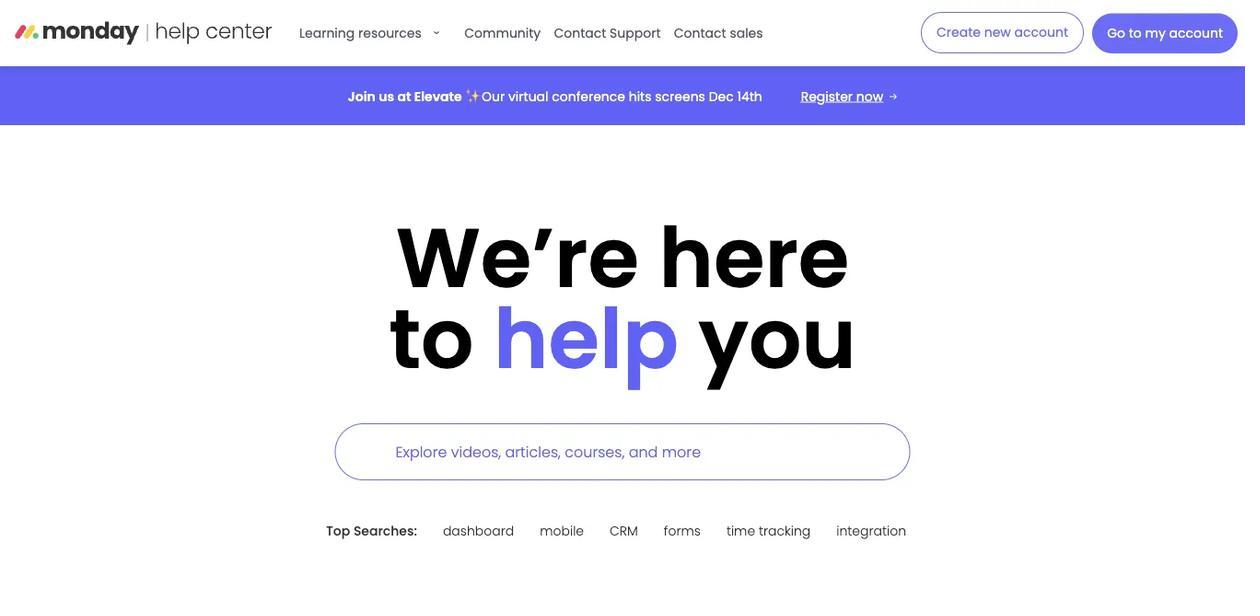 Task type: locate. For each thing, give the bounding box(es) containing it.
mobile
[[540, 523, 584, 541]]

join
[[348, 88, 376, 105]]

0 horizontal spatial account
[[1015, 24, 1069, 42]]

us
[[379, 88, 394, 105]]

learning resources
[[299, 24, 422, 42]]

to
[[1129, 24, 1142, 42], [389, 281, 474, 397]]

contact inside 'contact support' link
[[554, 24, 607, 42]]

2 contact from the left
[[674, 24, 727, 42]]

contact left the support
[[554, 24, 607, 42]]

1 horizontal spatial contact
[[674, 24, 727, 42]]

searches:
[[354, 523, 417, 541]]

account right new
[[1015, 24, 1069, 42]]

contact
[[554, 24, 607, 42], [674, 24, 727, 42]]

account
[[1015, 24, 1069, 42], [1170, 24, 1223, 42]]

now
[[857, 88, 884, 105]]

we're
[[396, 200, 639, 316]]

1 vertical spatial to
[[389, 281, 474, 397]]

time tracking link
[[727, 521, 811, 543]]

✨
[[466, 88, 478, 105]]

our
[[482, 88, 505, 105]]

here
[[659, 200, 850, 316]]

learning
[[299, 24, 355, 42]]

community
[[465, 24, 541, 42]]

to help you
[[389, 281, 857, 397]]

tracking
[[759, 523, 811, 541]]

contact left sales
[[674, 24, 727, 42]]

1 horizontal spatial account
[[1170, 24, 1223, 42]]

register now
[[801, 88, 884, 105]]

crm link
[[610, 521, 638, 543]]

mobile link
[[540, 521, 584, 543]]

0 horizontal spatial contact
[[554, 24, 607, 42]]

create
[[937, 24, 981, 42]]

contact support
[[554, 24, 661, 42]]

join us at elevate ✨ our virtual conference hits screens dec 14th
[[348, 88, 763, 105]]

top searches:
[[326, 523, 417, 541]]

1 horizontal spatial to
[[1129, 24, 1142, 42]]

time tracking
[[727, 523, 811, 541]]

learning resources link
[[295, 15, 456, 52]]

dec
[[709, 88, 734, 105]]

create new account
[[937, 24, 1069, 42]]

account right my
[[1170, 24, 1223, 42]]

go
[[1107, 24, 1126, 42]]

monday.com logo image
[[15, 15, 273, 52]]

new
[[985, 24, 1011, 42]]

my
[[1146, 24, 1166, 42]]

1 contact from the left
[[554, 24, 607, 42]]

support
[[610, 24, 661, 42]]

contact sales link
[[670, 15, 768, 52]]

contact inside contact sales 'link'
[[674, 24, 727, 42]]



Task type: describe. For each thing, give the bounding box(es) containing it.
integration
[[837, 523, 907, 541]]

conference
[[552, 88, 626, 105]]

top
[[326, 523, 350, 541]]

screens
[[655, 88, 706, 105]]

register
[[801, 88, 853, 105]]

we're here
[[396, 200, 850, 316]]

elevate
[[414, 88, 462, 105]]

time
[[727, 523, 756, 541]]

account inside create new account link
[[1015, 24, 1069, 42]]

register now link
[[801, 87, 897, 106]]

contact for contact sales
[[674, 24, 727, 42]]

dashboard link
[[443, 521, 514, 543]]

integration link
[[837, 521, 907, 543]]

go to my account
[[1107, 24, 1223, 42]]

contact support link
[[550, 15, 666, 52]]

account inside "go to my account" link
[[1170, 24, 1223, 42]]

help
[[494, 281, 679, 397]]

0 horizontal spatial to
[[389, 281, 474, 397]]

sales
[[730, 24, 763, 42]]

resources
[[358, 24, 422, 42]]

community link
[[460, 15, 546, 52]]

forms
[[664, 523, 701, 541]]

at
[[397, 88, 411, 105]]

0 vertical spatial to
[[1129, 24, 1142, 42]]

create new account link
[[921, 12, 1084, 53]]

dashboard
[[443, 523, 514, 541]]

contact for contact support
[[554, 24, 607, 42]]

forms link
[[664, 521, 701, 543]]

go to my account link
[[1093, 13, 1238, 53]]

contact sales
[[674, 24, 763, 42]]

crm
[[610, 523, 638, 541]]

hits
[[629, 88, 652, 105]]

14th
[[737, 88, 763, 105]]

virtual
[[509, 88, 549, 105]]

you
[[699, 281, 857, 397]]



Task type: vqa. For each thing, say whether or not it's contained in the screenshot.
Teams link
no



